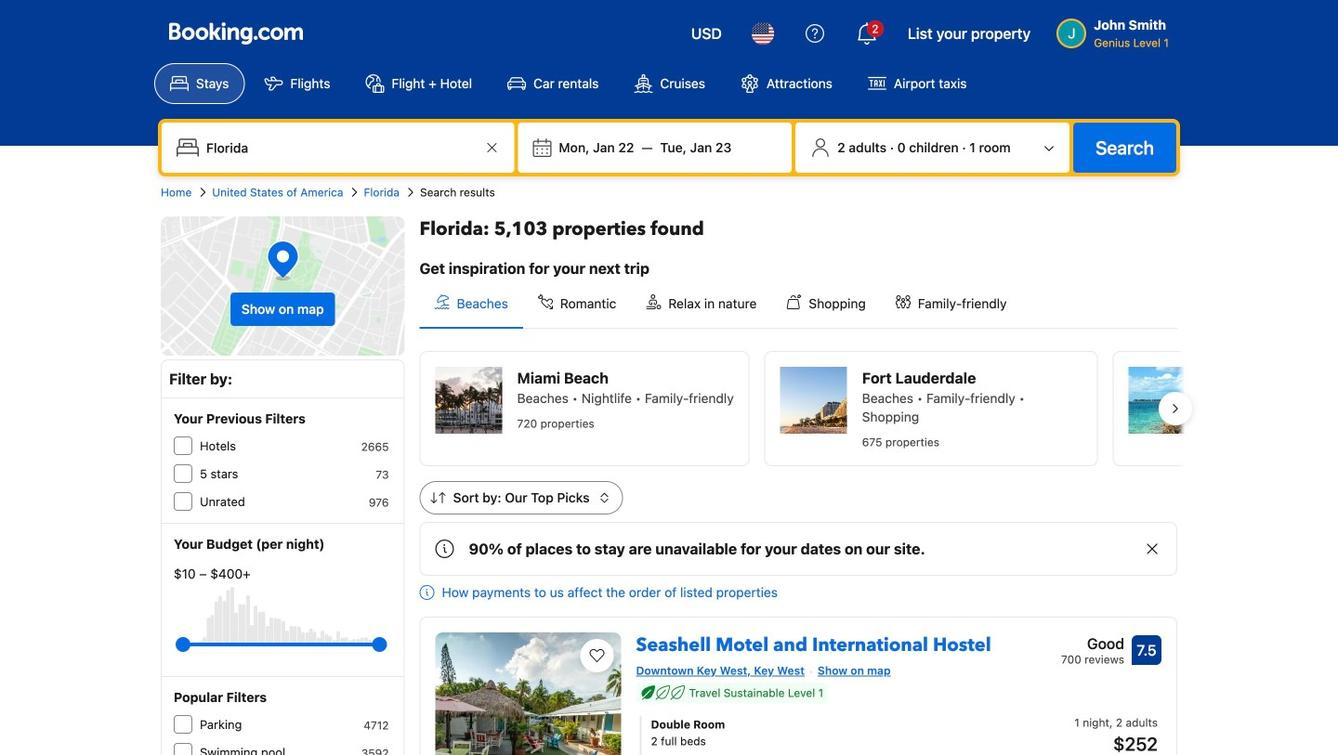 Task type: describe. For each thing, give the bounding box(es) containing it.
Where are you going? field
[[199, 131, 481, 165]]

good element
[[1061, 633, 1125, 655]]

miami beach image
[[436, 367, 502, 434]]

key west image
[[1129, 367, 1196, 434]]



Task type: vqa. For each thing, say whether or not it's contained in the screenshot.
Miami Beach image
yes



Task type: locate. For each thing, give the bounding box(es) containing it.
group
[[183, 630, 380, 660]]

search results updated. florida: 5,103 properties found. element
[[420, 217, 1178, 243]]

scored 7.5 element
[[1132, 636, 1162, 666]]

seashell motel and international hostel image
[[436, 633, 621, 756]]

your account menu john smith genius level 1 element
[[1057, 8, 1177, 51]]

region
[[405, 344, 1338, 474]]

tab list
[[420, 280, 1178, 330]]

booking.com image
[[169, 22, 303, 45]]

fort lauderdale image
[[781, 367, 847, 434]]



